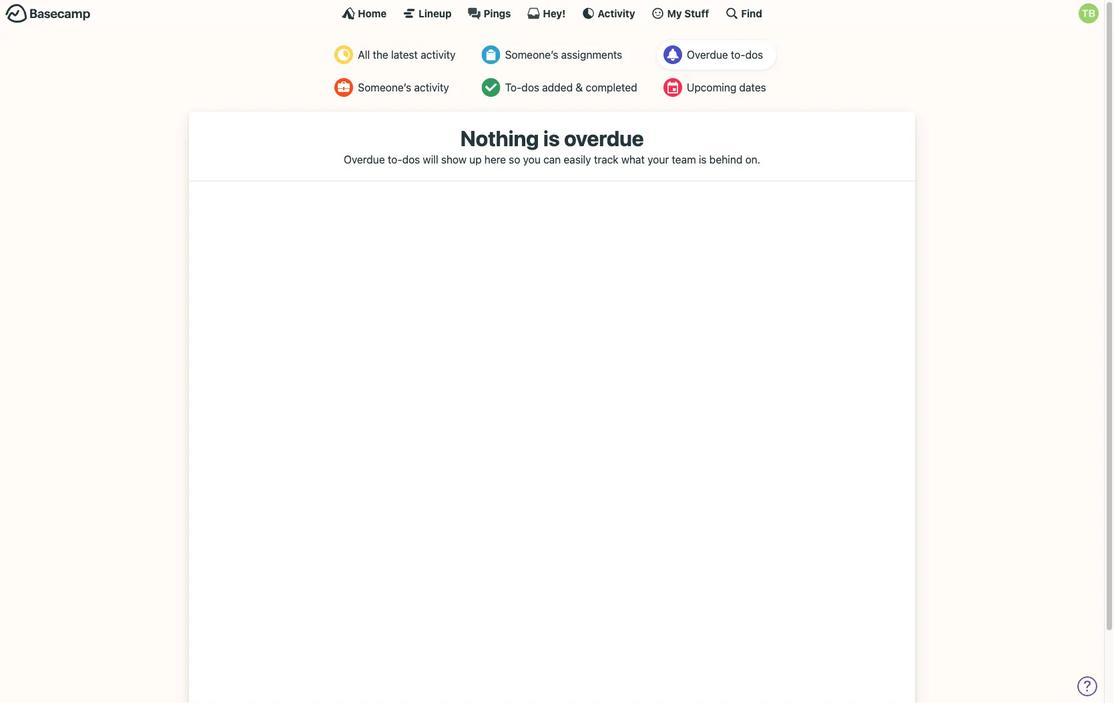 Task type: vqa. For each thing, say whether or not it's contained in the screenshot.
Upcoming dates Link
yes



Task type: locate. For each thing, give the bounding box(es) containing it.
lineup
[[419, 7, 452, 19]]

someone's inside someone's activity link
[[358, 81, 412, 94]]

to- left will at the top of the page
[[388, 153, 403, 166]]

activity down all the latest activity
[[414, 81, 449, 94]]

&
[[576, 81, 583, 94]]

all the latest activity
[[358, 48, 456, 61]]

is up can
[[544, 126, 560, 151]]

dos inside nothing is overdue overdue to-dos will show up here so you can easily track what your team is behind on.
[[403, 153, 420, 166]]

upcoming dates link
[[657, 73, 777, 102]]

0 vertical spatial to-
[[731, 48, 746, 61]]

0 vertical spatial dos
[[746, 48, 764, 61]]

1 horizontal spatial to-
[[731, 48, 746, 61]]

1 vertical spatial dos
[[522, 81, 540, 94]]

dates
[[740, 81, 767, 94]]

upcoming dates
[[687, 81, 767, 94]]

overdue
[[687, 48, 729, 61], [344, 153, 385, 166]]

someone's assignments
[[505, 48, 623, 61]]

activity report image
[[335, 45, 354, 64]]

activity
[[421, 48, 456, 61], [414, 81, 449, 94]]

2 horizontal spatial dos
[[746, 48, 764, 61]]

1 horizontal spatial dos
[[522, 81, 540, 94]]

what
[[622, 153, 645, 166]]

to- inside nothing is overdue overdue to-dos will show up here so you can easily track what your team is behind on.
[[388, 153, 403, 166]]

2 vertical spatial dos
[[403, 153, 420, 166]]

1 horizontal spatial is
[[699, 153, 707, 166]]

easily
[[564, 153, 592, 166]]

overdue up upcoming
[[687, 48, 729, 61]]

0 horizontal spatial is
[[544, 126, 560, 151]]

the
[[373, 48, 389, 61]]

1 vertical spatial to-
[[388, 153, 403, 166]]

show
[[441, 153, 467, 166]]

hey! button
[[527, 7, 566, 20]]

you
[[524, 153, 541, 166]]

someone's for someone's activity
[[358, 81, 412, 94]]

tim burton image
[[1080, 3, 1100, 23]]

1 horizontal spatial overdue
[[687, 48, 729, 61]]

assignments
[[562, 48, 623, 61]]

0 vertical spatial someone's
[[505, 48, 559, 61]]

to-
[[731, 48, 746, 61], [388, 153, 403, 166]]

upcoming
[[687, 81, 737, 94]]

someone's down the
[[358, 81, 412, 94]]

overdue
[[564, 126, 644, 151]]

to- up upcoming dates
[[731, 48, 746, 61]]

is right team
[[699, 153, 707, 166]]

0 vertical spatial is
[[544, 126, 560, 151]]

someone's up to-
[[505, 48, 559, 61]]

someone's
[[505, 48, 559, 61], [358, 81, 412, 94]]

0 horizontal spatial dos
[[403, 153, 420, 166]]

1 horizontal spatial someone's
[[505, 48, 559, 61]]

0 horizontal spatial someone's
[[358, 81, 412, 94]]

home
[[358, 7, 387, 19]]

my stuff button
[[652, 7, 710, 20]]

1 vertical spatial is
[[699, 153, 707, 166]]

1 vertical spatial overdue
[[344, 153, 385, 166]]

overdue to-dos
[[687, 48, 764, 61]]

can
[[544, 153, 561, 166]]

your
[[648, 153, 670, 166]]

activity link
[[582, 7, 636, 20]]

1 vertical spatial someone's
[[358, 81, 412, 94]]

main element
[[0, 0, 1105, 26]]

dos up dates
[[746, 48, 764, 61]]

dos
[[746, 48, 764, 61], [522, 81, 540, 94], [403, 153, 420, 166]]

is
[[544, 126, 560, 151], [699, 153, 707, 166]]

0 horizontal spatial overdue
[[344, 153, 385, 166]]

so
[[509, 153, 521, 166]]

schedule image
[[664, 78, 683, 97]]

lineup link
[[403, 7, 452, 20]]

my stuff
[[668, 7, 710, 19]]

dos left added
[[522, 81, 540, 94]]

dos left will at the top of the page
[[403, 153, 420, 166]]

all the latest activity link
[[328, 40, 466, 69]]

todo image
[[482, 78, 501, 97]]

someone's inside someone's assignments link
[[505, 48, 559, 61]]

activity right latest
[[421, 48, 456, 61]]

overdue left will at the top of the page
[[344, 153, 385, 166]]

0 horizontal spatial to-
[[388, 153, 403, 166]]



Task type: describe. For each thing, give the bounding box(es) containing it.
to-dos added & completed
[[505, 81, 638, 94]]

all
[[358, 48, 370, 61]]

hey!
[[543, 7, 566, 19]]

dos inside to-dos added & completed link
[[522, 81, 540, 94]]

to-
[[505, 81, 522, 94]]

0 vertical spatial activity
[[421, 48, 456, 61]]

nothing
[[461, 126, 539, 151]]

reports image
[[664, 45, 683, 64]]

pings
[[484, 7, 511, 19]]

someone's assignments link
[[475, 40, 648, 69]]

completed
[[586, 81, 638, 94]]

0 vertical spatial overdue
[[687, 48, 729, 61]]

added
[[543, 81, 573, 94]]

overdue to-dos link
[[657, 40, 777, 69]]

pings button
[[468, 7, 511, 20]]

find button
[[726, 7, 763, 20]]

will
[[423, 153, 439, 166]]

someone's activity link
[[328, 73, 466, 102]]

assignment image
[[482, 45, 501, 64]]

someone's for someone's assignments
[[505, 48, 559, 61]]

overdue inside nothing is overdue overdue to-dos will show up here so you can easily track what your team is behind on.
[[344, 153, 385, 166]]

up
[[470, 153, 482, 166]]

1 vertical spatial activity
[[414, 81, 449, 94]]

activity
[[598, 7, 636, 19]]

on.
[[746, 153, 761, 166]]

switch accounts image
[[5, 3, 91, 24]]

dos inside the overdue to-dos link
[[746, 48, 764, 61]]

stuff
[[685, 7, 710, 19]]

my
[[668, 7, 683, 19]]

home link
[[342, 7, 387, 20]]

to-dos added & completed link
[[475, 73, 648, 102]]

behind
[[710, 153, 743, 166]]

someone's activity
[[358, 81, 449, 94]]

nothing is overdue overdue to-dos will show up here so you can easily track what your team is behind on.
[[344, 126, 761, 166]]

person report image
[[335, 78, 354, 97]]

find
[[742, 7, 763, 19]]

team
[[672, 153, 697, 166]]

latest
[[391, 48, 418, 61]]

track
[[594, 153, 619, 166]]

here
[[485, 153, 506, 166]]



